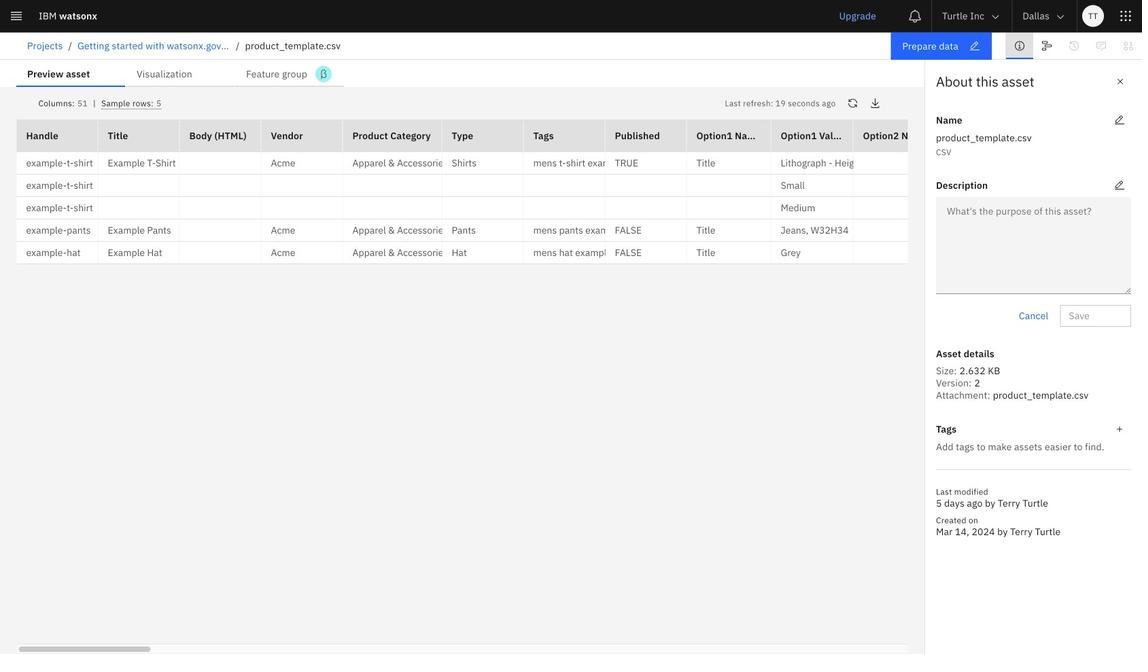 Task type: locate. For each thing, give the bounding box(es) containing it.
about this asset element
[[925, 60, 1142, 655]]

add image
[[1115, 424, 1125, 435]]

tab list
[[16, 60, 344, 87]]

0 vertical spatial edit image
[[1115, 115, 1125, 126]]

data image
[[1123, 40, 1134, 51]]

row group
[[17, 152, 1142, 265]]

1 row row from the top
[[17, 152, 1142, 175]]

notifications image
[[908, 9, 922, 23]]

1 vertical spatial edit image
[[1115, 180, 1125, 191]]

row row
[[17, 152, 1142, 175], [17, 175, 1142, 197], [17, 197, 1142, 220], [17, 220, 1142, 242], [17, 242, 1142, 265]]

2 row row from the top
[[17, 175, 1142, 197]]

0 horizontal spatial arrow image
[[990, 11, 1001, 22]]

3 row row from the top
[[17, 197, 1142, 220]]

row
[[17, 120, 1142, 152]]

turtle inc image
[[990, 40, 1001, 51]]

1 horizontal spatial arrow image
[[1055, 11, 1066, 22]]

5 row row from the top
[[17, 242, 1142, 265]]

arrow image
[[990, 11, 1001, 22], [1055, 11, 1066, 22]]

edit image
[[1115, 115, 1125, 126], [1115, 180, 1125, 191]]

1 edit image from the top
[[1115, 115, 1125, 126]]

action bar element
[[0, 33, 1142, 60]]



Task type: describe. For each thing, give the bounding box(es) containing it.
download image
[[870, 98, 881, 109]]

4 row row from the top
[[17, 220, 1142, 242]]

2 edit image from the top
[[1115, 180, 1125, 191]]

global navigation element
[[0, 0, 1142, 655]]

1 arrow image from the left
[[990, 11, 1001, 22]]

search results grid
[[17, 120, 1142, 265]]

What's the purpose of this asset? text field
[[936, 197, 1132, 294]]

close image
[[1115, 76, 1126, 87]]

2 arrow image from the left
[[1055, 11, 1066, 22]]



